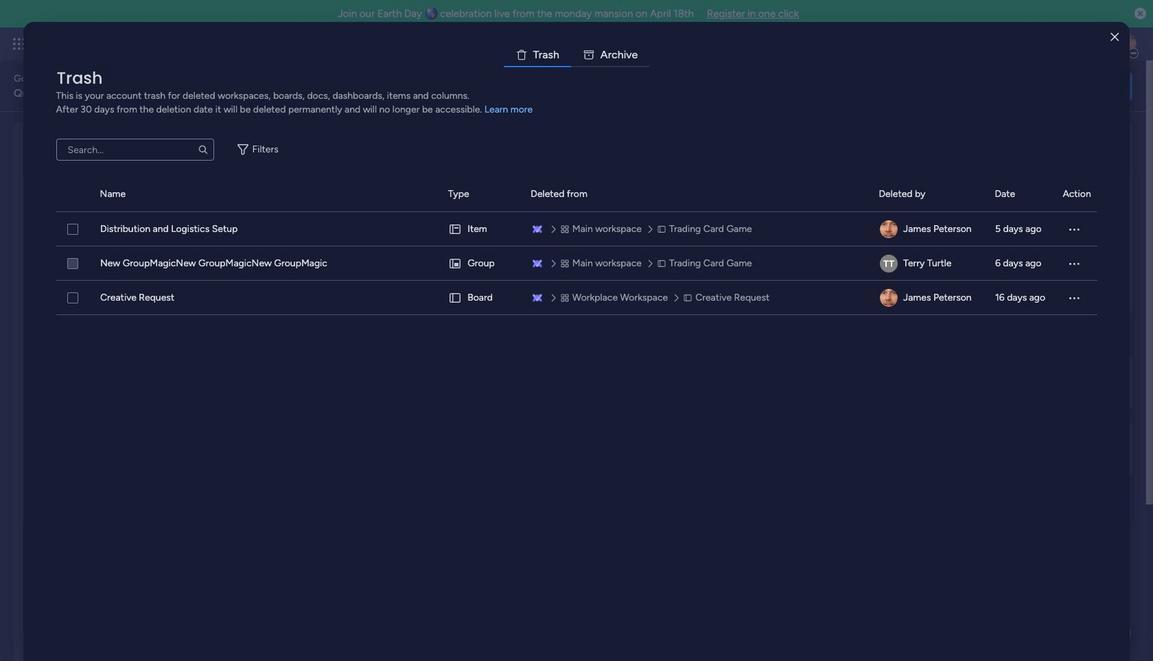 Task type: vqa. For each thing, say whether or not it's contained in the screenshot.
Terry Turtle icon
yes



Task type: describe. For each thing, give the bounding box(es) containing it.
Search for items in the recycle bin search field
[[56, 139, 214, 161]]

2 add to favorites image from the left
[[428, 278, 442, 292]]

menu image for second row from the bottom of the page
[[1067, 257, 1081, 270]]

component image for 2nd add to favorites icon from right
[[475, 300, 487, 312]]

public board image for fourth add to favorites icon from right
[[47, 278, 62, 293]]

3 column header from the left
[[448, 177, 514, 211]]

james peterson image for 3rd row from the top
[[880, 289, 898, 307]]

6 column header from the left
[[995, 177, 1047, 211]]

search image
[[197, 144, 208, 155]]

templates image image
[[939, 131, 1120, 226]]

2 column header from the left
[[100, 177, 432, 211]]

3 add to favorites image from the left
[[642, 278, 656, 292]]

menu image
[[1067, 222, 1081, 236]]

close image
[[1111, 32, 1119, 42]]

menu image for 3rd row from the top
[[1067, 291, 1081, 305]]

1 row from the top
[[56, 212, 1097, 246]]

quick search results list box
[[30, 156, 894, 338]]

help center element
[[927, 421, 1133, 476]]



Task type: locate. For each thing, give the bounding box(es) containing it.
1 add to favorites image from the left
[[215, 278, 228, 292]]

0 vertical spatial menu image
[[1067, 257, 1081, 270]]

public board image for 2nd add to favorites icon from right
[[475, 278, 490, 293]]

public board image for 1st add to favorites icon from right
[[689, 278, 704, 293]]

2 horizontal spatial public board image
[[689, 278, 704, 293]]

1 horizontal spatial component image
[[689, 300, 701, 312]]

menu image
[[1067, 257, 1081, 270], [1067, 291, 1081, 305]]

component image
[[475, 300, 487, 312], [689, 300, 701, 312]]

2 menu image from the top
[[1067, 291, 1081, 305]]

public board image
[[261, 278, 276, 293]]

cell
[[448, 212, 514, 246], [879, 212, 979, 246], [448, 246, 514, 281], [879, 246, 979, 281], [448, 281, 514, 315], [879, 281, 979, 315]]

7 column header from the left
[[1063, 177, 1097, 211]]

1 vertical spatial menu image
[[1067, 291, 1081, 305]]

5 column header from the left
[[879, 177, 979, 211]]

2 component image from the left
[[689, 300, 701, 312]]

james peterson image up terry turtle icon
[[880, 220, 898, 238]]

1 component image from the left
[[475, 300, 487, 312]]

row group
[[56, 177, 1097, 212]]

3 public board image from the left
[[689, 278, 704, 293]]

1 column header from the left
[[56, 177, 83, 211]]

select product image
[[12, 37, 26, 51]]

james peterson image for third row from the bottom
[[880, 220, 898, 238]]

2 row from the top
[[56, 246, 1097, 281]]

component image for 1st add to favorites icon from right
[[689, 300, 701, 312]]

james peterson image down terry turtle icon
[[880, 289, 898, 307]]

1 vertical spatial james peterson image
[[880, 289, 898, 307]]

getting started element
[[927, 355, 1133, 410]]

None search field
[[56, 139, 214, 161]]

1 public board image from the left
[[47, 278, 62, 293]]

2 james peterson image from the top
[[880, 289, 898, 307]]

0 vertical spatial james peterson image
[[880, 220, 898, 238]]

1 james peterson image from the top
[[880, 220, 898, 238]]

james peterson image
[[880, 220, 898, 238], [880, 289, 898, 307]]

add to favorites image
[[215, 278, 228, 292], [428, 278, 442, 292], [642, 278, 656, 292], [856, 278, 870, 292]]

1 image
[[950, 28, 962, 44]]

table
[[56, 177, 1097, 639]]

4 column header from the left
[[531, 177, 863, 211]]

4 add to favorites image from the left
[[856, 278, 870, 292]]

row
[[56, 212, 1097, 246], [56, 246, 1097, 281], [56, 281, 1097, 315]]

0 horizontal spatial component image
[[475, 300, 487, 312]]

public board image
[[47, 278, 62, 293], [475, 278, 490, 293], [689, 278, 704, 293]]

1 horizontal spatial public board image
[[475, 278, 490, 293]]

terry turtle image
[[880, 255, 898, 273]]

james peterson image
[[1115, 33, 1137, 55]]

column header
[[56, 177, 83, 211], [100, 177, 432, 211], [448, 177, 514, 211], [531, 177, 863, 211], [879, 177, 979, 211], [995, 177, 1047, 211], [1063, 177, 1097, 211]]

0 horizontal spatial public board image
[[47, 278, 62, 293]]

3 row from the top
[[56, 281, 1097, 315]]

2 public board image from the left
[[475, 278, 490, 293]]

1 menu image from the top
[[1067, 257, 1081, 270]]



